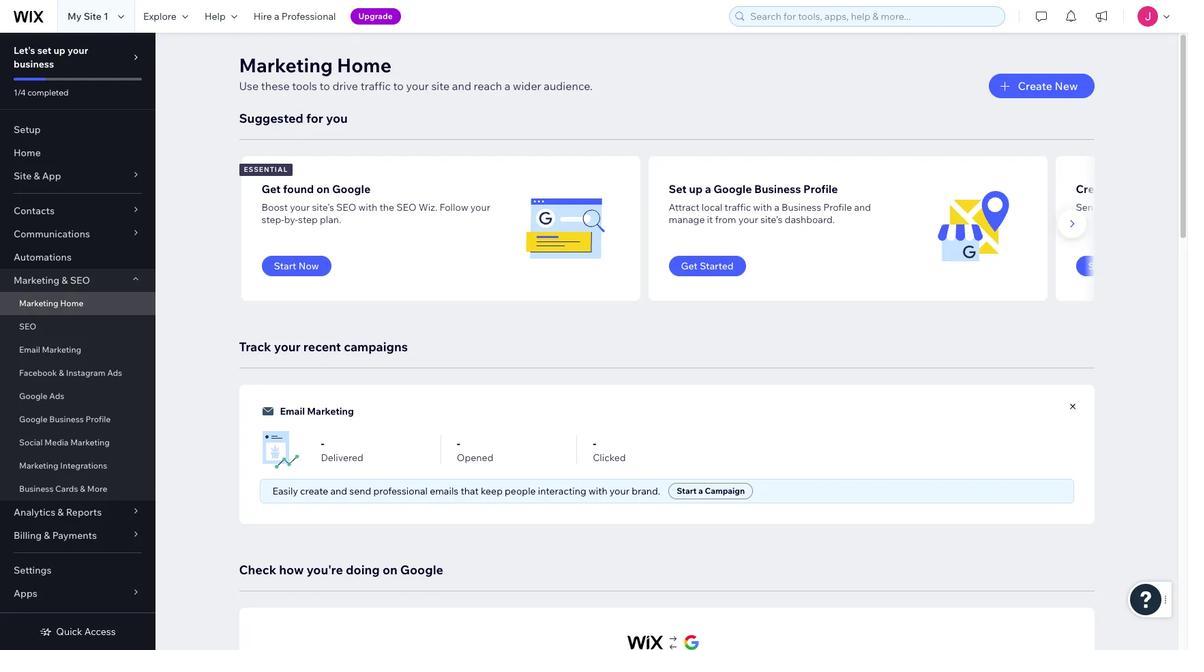 Task type: describe. For each thing, give the bounding box(es) containing it.
business
[[14, 58, 54, 70]]

start a campaign button
[[669, 483, 754, 500]]

em image
[[260, 429, 301, 470]]

opened
[[457, 452, 494, 464]]

automations link
[[0, 246, 156, 269]]

payments
[[52, 530, 97, 542]]

create new button
[[990, 74, 1095, 98]]

- opened
[[457, 437, 494, 464]]

up inside the set up a google business profile attract local traffic with a business profile and manage it from your site's dashboard.
[[689, 182, 703, 196]]

let's
[[14, 44, 35, 57]]

get found on google boost your site's seo with the seo wiz. follow your step-by-step plan.
[[262, 182, 491, 226]]

2 to from the left
[[393, 79, 404, 93]]

new
[[1055, 79, 1079, 93]]

- clicked
[[593, 437, 626, 464]]

more
[[87, 484, 107, 494]]

a up the local
[[705, 182, 712, 196]]

my site 1
[[68, 10, 108, 23]]

clicked
[[593, 452, 626, 464]]

audience.
[[544, 79, 593, 93]]

- delivered
[[321, 437, 364, 464]]

marketing inside marketing home use these tools to drive traffic to your site and reach a wider audience.
[[239, 53, 333, 77]]

home for marketing home use these tools to drive traffic to your site and reach a wider audience.
[[337, 53, 392, 77]]

business cards & more link
[[0, 478, 156, 501]]

your inside the set up a google business profile attract local traffic with a business profile and manage it from your site's dashboard.
[[739, 214, 759, 226]]

google ads
[[19, 391, 64, 401]]

get for found
[[262, 182, 281, 196]]

home link
[[0, 141, 156, 164]]

track your recent campaigns
[[239, 339, 408, 355]]

recent
[[304, 339, 341, 355]]

create
[[300, 485, 328, 498]]

send inside "create an email campa send updates, offers or ne"
[[1077, 201, 1100, 214]]

brand.
[[632, 485, 661, 498]]

marketing integrations link
[[0, 455, 156, 478]]

analytics
[[14, 506, 55, 519]]

traffic inside marketing home use these tools to drive traffic to your site and reach a wider audience.
[[361, 79, 391, 93]]

step
[[298, 214, 318, 226]]

settings
[[14, 564, 51, 577]]

google inside google business profile 'link'
[[19, 414, 48, 424]]

1 to from the left
[[320, 79, 330, 93]]

access
[[84, 626, 116, 638]]

and inside the set up a google business profile attract local traffic with a business profile and manage it from your site's dashboard.
[[855, 201, 872, 214]]

check how you're doing on google
[[239, 562, 444, 578]]

or
[[1171, 201, 1180, 214]]

marketing & seo
[[14, 274, 90, 287]]

reports
[[66, 506, 102, 519]]

that
[[461, 485, 479, 498]]

& for payments
[[44, 530, 50, 542]]

your inside marketing home use these tools to drive traffic to your site and reach a wider audience.
[[406, 79, 429, 93]]

automations
[[14, 251, 72, 263]]

site & app
[[14, 170, 61, 182]]

wider
[[513, 79, 542, 93]]

1 horizontal spatial email
[[280, 405, 305, 418]]

create new
[[1018, 79, 1079, 93]]

up inside let's set up your business
[[54, 44, 65, 57]]

social media marketing
[[19, 437, 110, 448]]

marketing down social
[[19, 461, 58, 471]]

campaign for send a campaign
[[1122, 260, 1168, 272]]

tools
[[292, 79, 317, 93]]

billing & payments
[[14, 530, 97, 542]]

upgrade
[[359, 11, 393, 21]]

your right track
[[274, 339, 301, 355]]

get started
[[681, 260, 734, 272]]

my
[[68, 10, 82, 23]]

start now button
[[262, 256, 332, 276]]

1 vertical spatial profile
[[824, 201, 853, 214]]

manage
[[669, 214, 705, 226]]

google ads link
[[0, 385, 156, 408]]

instagram
[[66, 368, 105, 378]]

create an email campa send updates, offers or ne
[[1077, 182, 1189, 214]]

help button
[[196, 0, 246, 33]]

email marketing link
[[0, 338, 156, 362]]

marketing up - delivered on the left of the page
[[307, 405, 354, 418]]

setup
[[14, 124, 41, 136]]

a right hire
[[274, 10, 280, 23]]

interacting
[[538, 485, 587, 498]]

ne
[[1183, 201, 1189, 214]]

seo down marketing home
[[19, 321, 36, 332]]

updates,
[[1102, 201, 1141, 214]]

Search for tools, apps, help & more... field
[[747, 7, 1001, 26]]

email
[[1129, 182, 1157, 196]]

- for - clicked
[[593, 437, 597, 450]]

send a campaign
[[1089, 260, 1168, 272]]

google business profile
[[19, 414, 111, 424]]

communications
[[14, 228, 90, 240]]

emails
[[430, 485, 459, 498]]

billing
[[14, 530, 42, 542]]

a inside marketing home use these tools to drive traffic to your site and reach a wider audience.
[[505, 79, 511, 93]]

facebook & instagram ads link
[[0, 362, 156, 385]]

hire
[[254, 10, 272, 23]]

- for - opened
[[457, 437, 461, 450]]

list containing get found on google
[[239, 156, 1189, 301]]

google inside google ads link
[[19, 391, 48, 401]]

from
[[716, 214, 737, 226]]

1
[[104, 10, 108, 23]]

how
[[279, 562, 304, 578]]

& for app
[[34, 170, 40, 182]]

google inside get found on google boost your site's seo with the seo wiz. follow your step-by-step plan.
[[332, 182, 371, 196]]

1/4 completed
[[14, 87, 69, 98]]

google business profile link
[[0, 408, 156, 431]]

essential
[[244, 165, 288, 174]]

your right follow
[[471, 201, 491, 214]]

0 horizontal spatial and
[[331, 485, 347, 498]]

your inside let's set up your business
[[68, 44, 88, 57]]

billing & payments button
[[0, 524, 156, 547]]

& left the more
[[80, 484, 85, 494]]

set up a google business profile attract local traffic with a business profile and manage it from your site's dashboard.
[[669, 182, 872, 226]]

plan.
[[320, 214, 342, 226]]

quick access
[[56, 626, 116, 638]]

quick access button
[[40, 626, 116, 638]]

setup link
[[0, 118, 156, 141]]

business cards & more
[[19, 484, 107, 494]]

wiz.
[[419, 201, 438, 214]]

marketing inside dropdown button
[[14, 274, 60, 287]]



Task type: vqa. For each thing, say whether or not it's contained in the screenshot.
tab list containing General
no



Task type: locate. For each thing, give the bounding box(es) containing it.
keep
[[481, 485, 503, 498]]

& for reports
[[58, 506, 64, 519]]

home down 'setup'
[[14, 147, 41, 159]]

boost
[[262, 201, 288, 214]]

email up facebook
[[19, 345, 40, 355]]

1 horizontal spatial start
[[677, 486, 697, 496]]

on right found
[[317, 182, 330, 196]]

1 vertical spatial campaign
[[705, 486, 745, 496]]

1 horizontal spatial on
[[383, 562, 398, 578]]

set
[[669, 182, 687, 196]]

campaigns
[[344, 339, 408, 355]]

google up plan.
[[332, 182, 371, 196]]

0 vertical spatial email
[[19, 345, 40, 355]]

your
[[68, 44, 88, 57], [406, 79, 429, 93], [290, 201, 310, 214], [471, 201, 491, 214], [739, 214, 759, 226], [274, 339, 301, 355], [610, 485, 630, 498]]

get inside button
[[681, 260, 698, 272]]

1 horizontal spatial with
[[589, 485, 608, 498]]

2 horizontal spatial with
[[754, 201, 773, 214]]

your left brand.
[[610, 485, 630, 498]]

1/4
[[14, 87, 26, 98]]

send left updates,
[[1077, 201, 1100, 214]]

1 horizontal spatial site's
[[761, 214, 783, 226]]

easily
[[273, 485, 298, 498]]

get started button
[[669, 256, 746, 276]]

doing
[[346, 562, 380, 578]]

and right site
[[452, 79, 472, 93]]

1 vertical spatial up
[[689, 182, 703, 196]]

email up em image
[[280, 405, 305, 418]]

cards
[[55, 484, 78, 494]]

0 horizontal spatial campaign
[[705, 486, 745, 496]]

1 vertical spatial start
[[677, 486, 697, 496]]

create left the new
[[1018, 79, 1053, 93]]

0 vertical spatial up
[[54, 44, 65, 57]]

let's set up your business
[[14, 44, 88, 70]]

site's left dashboard.
[[761, 214, 783, 226]]

start now
[[274, 260, 319, 272]]

ads right instagram
[[107, 368, 122, 378]]

send
[[1077, 201, 1100, 214], [1089, 260, 1112, 272]]

a left dashboard.
[[775, 201, 780, 214]]

2 horizontal spatial -
[[593, 437, 597, 450]]

2 - from the left
[[457, 437, 461, 450]]

send
[[350, 485, 371, 498]]

0 horizontal spatial with
[[359, 201, 378, 214]]

1 horizontal spatial and
[[452, 79, 472, 93]]

attract
[[669, 201, 700, 214]]

start for start now
[[274, 260, 297, 272]]

1 vertical spatial ads
[[49, 391, 64, 401]]

- up clicked
[[593, 437, 597, 450]]

site's inside get found on google boost your site's seo with the seo wiz. follow your step-by-step plan.
[[312, 201, 334, 214]]

check
[[239, 562, 277, 578]]

marketing down marketing & seo
[[19, 298, 58, 308]]

started
[[700, 260, 734, 272]]

your down found
[[290, 201, 310, 214]]

create inside "create an email campa send updates, offers or ne"
[[1077, 182, 1112, 196]]

0 horizontal spatial to
[[320, 79, 330, 93]]

2 vertical spatial home
[[60, 298, 84, 308]]

0 horizontal spatial site's
[[312, 201, 334, 214]]

0 vertical spatial home
[[337, 53, 392, 77]]

& inside popup button
[[34, 170, 40, 182]]

get
[[262, 182, 281, 196], [681, 260, 698, 272]]

ascend_suggestions.restaurant.gmb1.title image
[[932, 188, 1014, 270]]

site's down found
[[312, 201, 334, 214]]

start
[[274, 260, 297, 272], [677, 486, 697, 496]]

get for started
[[681, 260, 698, 272]]

profile inside google business profile 'link'
[[86, 414, 111, 424]]

marketing up integrations
[[70, 437, 110, 448]]

0 vertical spatial email marketing
[[19, 345, 81, 355]]

up
[[54, 44, 65, 57], [689, 182, 703, 196]]

1 vertical spatial on
[[383, 562, 398, 578]]

a
[[274, 10, 280, 23], [505, 79, 511, 93], [705, 182, 712, 196], [775, 201, 780, 214], [1115, 260, 1120, 272], [699, 486, 703, 496]]

sidebar element
[[0, 33, 156, 650]]

& right facebook
[[59, 368, 64, 378]]

1 vertical spatial site
[[14, 170, 32, 182]]

home
[[337, 53, 392, 77], [14, 147, 41, 159], [60, 298, 84, 308]]

with left the
[[359, 201, 378, 214]]

app
[[42, 170, 61, 182]]

- up opened
[[457, 437, 461, 450]]

& for seo
[[62, 274, 68, 287]]

- up "delivered"
[[321, 437, 325, 450]]

quick
[[56, 626, 82, 638]]

1 horizontal spatial create
[[1077, 182, 1112, 196]]

seo up marketing home link
[[70, 274, 90, 287]]

a down updates,
[[1115, 260, 1120, 272]]

1 horizontal spatial ads
[[107, 368, 122, 378]]

1 horizontal spatial get
[[681, 260, 698, 272]]

help
[[205, 10, 226, 23]]

campaign inside button
[[705, 486, 745, 496]]

send down updates,
[[1089, 260, 1112, 272]]

home down marketing & seo dropdown button
[[60, 298, 84, 308]]

& for instagram
[[59, 368, 64, 378]]

create for create new
[[1018, 79, 1053, 93]]

create for create an email campa send updates, offers or ne
[[1077, 182, 1112, 196]]

marketing & seo button
[[0, 269, 156, 292]]

start left now
[[274, 260, 297, 272]]

suggested for you
[[239, 111, 348, 126]]

0 vertical spatial get
[[262, 182, 281, 196]]

google down facebook
[[19, 391, 48, 401]]

an
[[1114, 182, 1127, 196]]

traffic right drive
[[361, 79, 391, 93]]

marketing home link
[[0, 292, 156, 315]]

business inside 'link'
[[49, 414, 84, 424]]

social media marketing link
[[0, 431, 156, 455]]

1 horizontal spatial email marketing
[[280, 405, 354, 418]]

- for - delivered
[[321, 437, 325, 450]]

campaign inside button
[[1122, 260, 1168, 272]]

your right from
[[739, 214, 759, 226]]

suggested
[[239, 111, 304, 126]]

facebook & instagram ads
[[19, 368, 122, 378]]

0 horizontal spatial site
[[14, 170, 32, 182]]

email marketing up facebook
[[19, 345, 81, 355]]

2 vertical spatial profile
[[86, 414, 111, 424]]

0 vertical spatial on
[[317, 182, 330, 196]]

0 vertical spatial create
[[1018, 79, 1053, 93]]

google search console image
[[627, 633, 707, 650]]

with inside the set up a google business profile attract local traffic with a business profile and manage it from your site's dashboard.
[[754, 201, 773, 214]]

apps button
[[0, 582, 156, 605]]

get left the started
[[681, 260, 698, 272]]

site's inside the set up a google business profile attract local traffic with a business profile and manage it from your site's dashboard.
[[761, 214, 783, 226]]

delivered
[[321, 452, 364, 464]]

seo inside dropdown button
[[70, 274, 90, 287]]

a inside button
[[1115, 260, 1120, 272]]

send inside button
[[1089, 260, 1112, 272]]

and left send at the left of the page
[[331, 485, 347, 498]]

for
[[306, 111, 323, 126]]

1 - from the left
[[321, 437, 325, 450]]

1 horizontal spatial campaign
[[1122, 260, 1168, 272]]

0 vertical spatial send
[[1077, 201, 1100, 214]]

1 vertical spatial send
[[1089, 260, 1112, 272]]

analytics & reports
[[14, 506, 102, 519]]

follow
[[440, 201, 469, 214]]

2 horizontal spatial and
[[855, 201, 872, 214]]

to right tools
[[320, 79, 330, 93]]

create left an at top
[[1077, 182, 1112, 196]]

google up social
[[19, 414, 48, 424]]

1 vertical spatial get
[[681, 260, 698, 272]]

site inside popup button
[[14, 170, 32, 182]]

0 horizontal spatial on
[[317, 182, 330, 196]]

home for marketing home
[[60, 298, 84, 308]]

2 vertical spatial and
[[331, 485, 347, 498]]

start right brand.
[[677, 486, 697, 496]]

with down clicked
[[589, 485, 608, 498]]

site
[[432, 79, 450, 93]]

a left wider
[[505, 79, 511, 93]]

& up marketing home
[[62, 274, 68, 287]]

0 vertical spatial ads
[[107, 368, 122, 378]]

campaign for start a campaign
[[705, 486, 745, 496]]

1 vertical spatial email
[[280, 405, 305, 418]]

facebook
[[19, 368, 57, 378]]

0 vertical spatial site
[[84, 10, 102, 23]]

a inside button
[[699, 486, 703, 496]]

site left '1'
[[84, 10, 102, 23]]

and right dashboard.
[[855, 201, 872, 214]]

marketing up facebook & instagram ads
[[42, 345, 81, 355]]

3 - from the left
[[593, 437, 597, 450]]

now
[[299, 260, 319, 272]]

1 horizontal spatial traffic
[[725, 201, 751, 214]]

0 vertical spatial and
[[452, 79, 472, 93]]

get up boost
[[262, 182, 281, 196]]

a right brand.
[[699, 486, 703, 496]]

start a campaign
[[677, 486, 745, 496]]

contacts
[[14, 205, 55, 217]]

communications button
[[0, 222, 156, 246]]

marketing up these
[[239, 53, 333, 77]]

analytics & reports button
[[0, 501, 156, 524]]

seo link
[[0, 315, 156, 338]]

google inside the set up a google business profile attract local traffic with a business profile and manage it from your site's dashboard.
[[714, 182, 752, 196]]

- inside - delivered
[[321, 437, 325, 450]]

0 horizontal spatial email
[[19, 345, 40, 355]]

-
[[321, 437, 325, 450], [457, 437, 461, 450], [593, 437, 597, 450]]

your left site
[[406, 79, 429, 93]]

0 horizontal spatial -
[[321, 437, 325, 450]]

email inside "link"
[[19, 345, 40, 355]]

email marketing up - delivered on the left of the page
[[280, 405, 354, 418]]

list
[[239, 156, 1189, 301]]

0 horizontal spatial up
[[54, 44, 65, 57]]

integrations
[[60, 461, 107, 471]]

your right set
[[68, 44, 88, 57]]

marketing inside "link"
[[42, 345, 81, 355]]

ads up google business profile
[[49, 391, 64, 401]]

dashboard.
[[785, 214, 835, 226]]

1 vertical spatial traffic
[[725, 201, 751, 214]]

& inside dropdown button
[[44, 530, 50, 542]]

apps
[[14, 588, 37, 600]]

0 vertical spatial profile
[[804, 182, 839, 196]]

profile
[[804, 182, 839, 196], [824, 201, 853, 214], [86, 414, 111, 424]]

1 vertical spatial create
[[1077, 182, 1112, 196]]

1 horizontal spatial site
[[84, 10, 102, 23]]

drive
[[333, 79, 358, 93]]

marketing home
[[19, 298, 84, 308]]

to
[[320, 79, 330, 93], [393, 79, 404, 93]]

offers
[[1143, 201, 1169, 214]]

marketing down automations on the top of the page
[[14, 274, 60, 287]]

0 horizontal spatial ads
[[49, 391, 64, 401]]

on right doing
[[383, 562, 398, 578]]

&
[[34, 170, 40, 182], [62, 274, 68, 287], [59, 368, 64, 378], [80, 484, 85, 494], [58, 506, 64, 519], [44, 530, 50, 542]]

ascend_suggestions.seo.new user.title image
[[525, 188, 607, 270]]

and inside marketing home use these tools to drive traffic to your site and reach a wider audience.
[[452, 79, 472, 93]]

completed
[[28, 87, 69, 98]]

traffic right the local
[[725, 201, 751, 214]]

easily create and send professional emails that keep people interacting with your brand.
[[273, 485, 661, 498]]

0 vertical spatial start
[[274, 260, 297, 272]]

create
[[1018, 79, 1053, 93], [1077, 182, 1112, 196]]

google right doing
[[401, 562, 444, 578]]

traffic inside the set up a google business profile attract local traffic with a business profile and manage it from your site's dashboard.
[[725, 201, 751, 214]]

- inside - opened
[[457, 437, 461, 450]]

contacts button
[[0, 199, 156, 222]]

& left app
[[34, 170, 40, 182]]

business
[[755, 182, 802, 196], [782, 201, 822, 214], [49, 414, 84, 424], [19, 484, 54, 494]]

create inside button
[[1018, 79, 1053, 93]]

hire a professional link
[[246, 0, 344, 33]]

1 horizontal spatial -
[[457, 437, 461, 450]]

1 vertical spatial home
[[14, 147, 41, 159]]

seo right step on the top left of the page
[[337, 201, 357, 214]]

& right billing
[[44, 530, 50, 542]]

home up drive
[[337, 53, 392, 77]]

1 horizontal spatial home
[[60, 298, 84, 308]]

seo right the
[[397, 201, 417, 214]]

get inside get found on google boost your site's seo with the seo wiz. follow your step-by-step plan.
[[262, 182, 281, 196]]

0 horizontal spatial get
[[262, 182, 281, 196]]

home inside marketing home use these tools to drive traffic to your site and reach a wider audience.
[[337, 53, 392, 77]]

professional
[[282, 10, 336, 23]]

upgrade button
[[350, 8, 401, 25]]

1 vertical spatial email marketing
[[280, 405, 354, 418]]

0 horizontal spatial traffic
[[361, 79, 391, 93]]

& left reports
[[58, 506, 64, 519]]

to left site
[[393, 79, 404, 93]]

it
[[707, 214, 713, 226]]

step-
[[262, 214, 284, 226]]

send a campaign button
[[1077, 256, 1181, 276]]

0 horizontal spatial home
[[14, 147, 41, 159]]

with inside get found on google boost your site's seo with the seo wiz. follow your step-by-step plan.
[[359, 201, 378, 214]]

1 vertical spatial and
[[855, 201, 872, 214]]

1 horizontal spatial to
[[393, 79, 404, 93]]

settings link
[[0, 559, 156, 582]]

on inside get found on google boost your site's seo with the seo wiz. follow your step-by-step plan.
[[317, 182, 330, 196]]

0 vertical spatial traffic
[[361, 79, 391, 93]]

google up the local
[[714, 182, 752, 196]]

0 horizontal spatial email marketing
[[19, 345, 81, 355]]

social
[[19, 437, 43, 448]]

email marketing inside "link"
[[19, 345, 81, 355]]

site left app
[[14, 170, 32, 182]]

with right from
[[754, 201, 773, 214]]

2 horizontal spatial home
[[337, 53, 392, 77]]

- inside - clicked
[[593, 437, 597, 450]]

0 horizontal spatial start
[[274, 260, 297, 272]]

1 horizontal spatial up
[[689, 182, 703, 196]]

start for start a campaign
[[677, 486, 697, 496]]

0 vertical spatial campaign
[[1122, 260, 1168, 272]]

0 horizontal spatial create
[[1018, 79, 1053, 93]]

marketing integrations
[[19, 461, 107, 471]]



